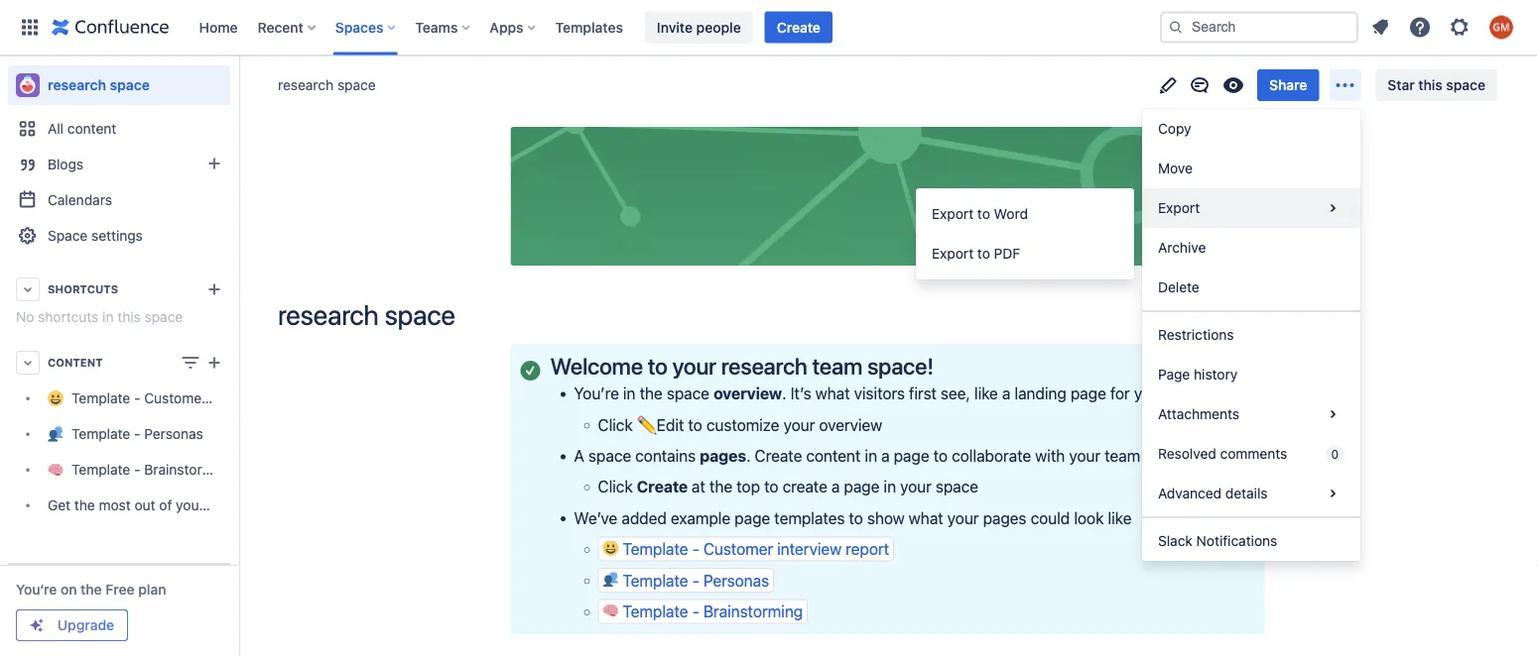 Task type: locate. For each thing, give the bounding box(es) containing it.
0 horizontal spatial interview
[[211, 390, 269, 407]]

templates link
[[549, 11, 629, 43]]

export inside export dropdown button
[[1158, 200, 1200, 216]]

0 vertical spatial .
[[782, 385, 787, 403]]

1 vertical spatial create
[[755, 447, 802, 466]]

1 vertical spatial brainstorming
[[703, 603, 803, 622]]

2 vertical spatial team
[[208, 498, 240, 514]]

a
[[574, 447, 584, 466]]

page down top
[[735, 509, 770, 528]]

brainstorming
[[144, 462, 234, 478], [703, 603, 803, 622]]

1 horizontal spatial personas
[[703, 572, 769, 590]]

research space link down spaces
[[278, 75, 376, 95]]

pdf
[[994, 246, 1021, 262]]

pages down the click ✏️ edit to customize your overview
[[700, 447, 746, 466]]

copy
[[1158, 121, 1192, 137]]

what right show
[[909, 509, 943, 528]]

- up template - brainstorming link
[[134, 426, 140, 443]]

the right at
[[710, 478, 733, 497]]

a space contains pages . create content in a page to collaborate with your team
[[574, 447, 1141, 466]]

template down content dropdown button
[[71, 390, 130, 407]]

1 vertical spatial like
[[1108, 509, 1132, 528]]

report inside tree
[[272, 390, 312, 407]]

page left for
[[1071, 385, 1106, 403]]

overview up a space contains pages . create content in a page to collaborate with your team
[[819, 416, 883, 435]]

0 vertical spatial pages
[[700, 447, 746, 466]]

template inside 'button'
[[623, 572, 688, 590]]

page history
[[1158, 367, 1238, 383]]

what for your
[[909, 509, 943, 528]]

report for the template - customer interview report button at the bottom
[[846, 540, 889, 559]]

template for template - brainstorming "button"
[[623, 603, 688, 622]]

your right of
[[176, 498, 204, 514]]

edit this page image
[[1156, 73, 1180, 97]]

1 vertical spatial interview
[[777, 540, 842, 559]]

1 horizontal spatial content
[[806, 447, 861, 466]]

advanced details
[[1158, 486, 1268, 502]]

1 horizontal spatial research space link
[[278, 75, 376, 95]]

0 horizontal spatial brainstorming
[[144, 462, 234, 478]]

1 vertical spatial personas
[[703, 572, 769, 590]]

premium image
[[29, 618, 45, 634]]

overview down welcome to your research team space!
[[714, 385, 782, 403]]

customer for template - customer interview report link
[[144, 390, 207, 407]]

interview inside tree
[[211, 390, 269, 407]]

visitors
[[854, 385, 905, 403]]

0 horizontal spatial template - customer interview report
[[71, 390, 312, 407]]

1 horizontal spatial brainstorming
[[703, 603, 803, 622]]

more actions image
[[1333, 73, 1357, 97]]

teams button
[[409, 11, 478, 43]]

click for click create at the top to create a page in your space
[[598, 478, 633, 497]]

template - personas inside 'button'
[[623, 572, 769, 590]]

0 vertical spatial personas
[[144, 426, 203, 443]]

1 horizontal spatial like
[[1108, 509, 1132, 528]]

interview down create a page icon
[[211, 390, 269, 407]]

page history link
[[1142, 355, 1361, 395]]

to
[[978, 206, 990, 222], [978, 246, 990, 262], [648, 353, 668, 380], [688, 416, 702, 435], [934, 447, 948, 466], [764, 478, 779, 497], [849, 509, 863, 528]]

template down the template - personas 'button'
[[623, 603, 688, 622]]

at
[[692, 478, 705, 497]]

template - brainstorming inside "button"
[[623, 603, 803, 622]]

copy image
[[932, 354, 956, 378]]

1 vertical spatial .
[[746, 447, 751, 466]]

interview down templates
[[777, 540, 842, 559]]

template - brainstorming for template - brainstorming link
[[71, 462, 234, 478]]

template - brainstorming button
[[598, 600, 808, 625]]

tree
[[8, 381, 312, 524]]

interview for the template - customer interview report button at the bottom
[[777, 540, 842, 559]]

1 vertical spatial team
[[1105, 447, 1141, 466]]

spaces button
[[329, 11, 403, 43]]

0 horizontal spatial like
[[975, 385, 998, 403]]

0 horizontal spatial template - brainstorming
[[71, 462, 234, 478]]

:check_mark: image
[[521, 361, 540, 381]]

2 click from the top
[[598, 478, 633, 497]]

personas down template - customer interview report link
[[144, 426, 203, 443]]

:brain: image
[[603, 603, 619, 619], [603, 603, 619, 619]]

template - brainstorming inside tree
[[71, 462, 234, 478]]

1 click from the top
[[598, 416, 633, 435]]

- down example
[[692, 540, 699, 559]]

what for visitors
[[815, 385, 850, 403]]

content right all
[[67, 121, 116, 137]]

export up archive
[[1158, 200, 1200, 216]]

0 horizontal spatial what
[[815, 385, 850, 403]]

- inside 'button'
[[692, 572, 699, 590]]

research
[[48, 77, 106, 93], [278, 77, 334, 93], [278, 299, 379, 331], [721, 353, 808, 380]]

teams
[[415, 19, 458, 35]]

settings
[[91, 228, 143, 244]]

1 horizontal spatial report
[[846, 540, 889, 559]]

menu containing copy
[[1142, 109, 1361, 562]]

customer down example
[[703, 540, 773, 559]]

0 vertical spatial what
[[815, 385, 850, 403]]

- for template - personas link
[[134, 426, 140, 443]]

1 horizontal spatial pages
[[983, 509, 1027, 528]]

1 vertical spatial click
[[598, 478, 633, 497]]

:busts_in_silhouette: image
[[603, 572, 619, 588], [603, 572, 619, 588]]

like
[[975, 385, 998, 403], [1108, 509, 1132, 528]]

template inside button
[[623, 540, 688, 559]]

1 vertical spatial pages
[[983, 509, 1027, 528]]

- for the template - personas 'button'
[[692, 572, 699, 590]]

a left landing
[[1002, 385, 1011, 403]]

template - brainstorming down the template - personas 'button'
[[623, 603, 803, 622]]

team down for
[[1105, 447, 1141, 466]]

invite people button
[[645, 11, 753, 43]]

template - customer interview report inside tree
[[71, 390, 312, 407]]

template - customer interview report
[[71, 390, 312, 407], [623, 540, 889, 559]]

Search field
[[1160, 11, 1359, 43]]

export
[[1158, 200, 1200, 216], [932, 206, 974, 222], [932, 246, 974, 262]]

research space inside space element
[[48, 77, 150, 93]]

click up we've
[[598, 478, 633, 497]]

brainstorming inside tree
[[144, 462, 234, 478]]

create
[[777, 19, 821, 35], [755, 447, 802, 466], [637, 478, 688, 497]]

1 horizontal spatial what
[[909, 509, 943, 528]]

- down content dropdown button
[[134, 390, 140, 407]]

0 vertical spatial customer
[[144, 390, 207, 407]]

0 vertical spatial click
[[598, 416, 633, 435]]

- inside "button"
[[692, 603, 699, 622]]

1 horizontal spatial template - brainstorming
[[623, 603, 803, 622]]

template - brainstorming link
[[8, 453, 234, 488]]

1 vertical spatial report
[[846, 540, 889, 559]]

0 vertical spatial a
[[1002, 385, 1011, 403]]

comments
[[1220, 446, 1288, 462]]

space element
[[0, 56, 312, 658]]

1 vertical spatial template - personas
[[623, 572, 769, 590]]

brainstorming for template - brainstorming link
[[144, 462, 234, 478]]

0 horizontal spatial team
[[208, 498, 240, 514]]

what right it's
[[815, 385, 850, 403]]

1 horizontal spatial template - personas
[[623, 572, 769, 590]]

personas down the template - customer interview report button at the bottom
[[703, 572, 769, 590]]

0 vertical spatial report
[[272, 390, 312, 407]]

template - personas for the template - personas 'button'
[[623, 572, 769, 590]]

. up top
[[746, 447, 751, 466]]

first
[[909, 385, 937, 403]]

export down export to word
[[932, 246, 974, 262]]

a up show
[[881, 447, 890, 466]]

upgrade button
[[17, 611, 127, 641]]

in down visitors
[[865, 447, 877, 466]]

customer down 'change view' icon
[[144, 390, 207, 407]]

personas inside tree
[[144, 426, 203, 443]]

space!
[[867, 353, 934, 380]]

0 horizontal spatial personas
[[144, 426, 203, 443]]

space
[[110, 77, 150, 93], [337, 77, 376, 93], [1446, 77, 1486, 93], [385, 299, 455, 331], [144, 309, 183, 326], [667, 385, 710, 403], [1170, 385, 1212, 403], [589, 447, 631, 466], [936, 478, 979, 497], [244, 498, 282, 514]]

create link
[[765, 11, 833, 43]]

0 vertical spatial brainstorming
[[144, 462, 234, 478]]

create down contains
[[637, 478, 688, 497]]

in
[[102, 309, 114, 326], [623, 385, 636, 403], [865, 447, 877, 466], [884, 478, 896, 497]]

example
[[671, 509, 731, 528]]

0 horizontal spatial a
[[832, 478, 840, 497]]

template - personas inside tree
[[71, 426, 203, 443]]

added
[[622, 509, 667, 528]]

0 vertical spatial overview
[[714, 385, 782, 403]]

blogs link
[[8, 147, 230, 183]]

- down the template - personas 'button'
[[692, 603, 699, 622]]

0 horizontal spatial customer
[[144, 390, 207, 407]]

banner
[[0, 0, 1537, 56]]

0 horizontal spatial template - personas
[[71, 426, 203, 443]]

0 vertical spatial this
[[1419, 77, 1443, 93]]

export up export to pdf
[[932, 206, 974, 222]]

0 vertical spatial interview
[[211, 390, 269, 407]]

export for export
[[1158, 200, 1200, 216]]

no shortcuts in this space
[[16, 309, 183, 326]]

to right top
[[764, 478, 779, 497]]

customer for the template - customer interview report button at the bottom
[[703, 540, 773, 559]]

1 vertical spatial overview
[[819, 416, 883, 435]]

your
[[672, 353, 716, 380], [1134, 385, 1166, 403], [784, 416, 815, 435], [1069, 447, 1101, 466], [900, 478, 932, 497], [176, 498, 204, 514], [948, 509, 979, 528]]

customer inside button
[[703, 540, 773, 559]]

personas inside 'button'
[[703, 572, 769, 590]]

confluence image
[[52, 15, 169, 39], [52, 15, 169, 39]]

plan
[[138, 582, 166, 598]]

report for template - customer interview report link
[[272, 390, 312, 407]]

template - customer interview report down templates
[[623, 540, 889, 559]]

shortcuts button
[[8, 272, 230, 308]]

your up edit
[[672, 353, 716, 380]]

export inside export to pdf link
[[932, 246, 974, 262]]

what
[[815, 385, 850, 403], [909, 509, 943, 528]]

team up visitors
[[812, 353, 863, 380]]

1 horizontal spatial template - customer interview report
[[623, 540, 889, 559]]

team right of
[[208, 498, 240, 514]]

0 horizontal spatial report
[[272, 390, 312, 407]]

0 vertical spatial template - personas
[[71, 426, 203, 443]]

pages left the could
[[983, 509, 1027, 528]]

brainstorming up of
[[144, 462, 234, 478]]

on
[[61, 582, 77, 598]]

home link
[[193, 11, 244, 43]]

this down "shortcuts" dropdown button at the left top
[[117, 309, 141, 326]]

.
[[782, 385, 787, 403], [746, 447, 751, 466]]

template down added
[[623, 540, 688, 559]]

template for the template - personas 'button'
[[623, 572, 688, 590]]

0 vertical spatial content
[[67, 121, 116, 137]]

template - personas up template - brainstorming link
[[71, 426, 203, 443]]

create up click create at the top to create a page in your space
[[755, 447, 802, 466]]

history
[[1194, 367, 1238, 383]]

1 vertical spatial template - brainstorming
[[623, 603, 803, 622]]

- inside button
[[692, 540, 699, 559]]

1 horizontal spatial customer
[[703, 540, 773, 559]]

advanced details button
[[1142, 474, 1361, 514]]

1 vertical spatial template - customer interview report
[[623, 540, 889, 559]]

template - customer interview report for the template - customer interview report button at the bottom
[[623, 540, 889, 559]]

brainstorming down the template - customer interview report button at the bottom
[[703, 603, 803, 622]]

content
[[48, 357, 103, 370]]

like right look
[[1108, 509, 1132, 528]]

brainstorming inside "button"
[[703, 603, 803, 622]]

1 horizontal spatial interview
[[777, 540, 842, 559]]

1 vertical spatial what
[[909, 509, 943, 528]]

group
[[916, 189, 1134, 280]]

-
[[134, 390, 140, 407], [134, 426, 140, 443], [134, 462, 140, 478], [692, 540, 699, 559], [692, 572, 699, 590], [692, 603, 699, 622]]

with
[[1035, 447, 1065, 466]]

1 vertical spatial content
[[806, 447, 861, 466]]

template up the most
[[71, 462, 130, 478]]

click left ✏️
[[598, 416, 633, 435]]

to left show
[[849, 509, 863, 528]]

1 horizontal spatial this
[[1419, 77, 1443, 93]]

0 horizontal spatial pages
[[700, 447, 746, 466]]

menu
[[1142, 109, 1361, 562]]

archive
[[1158, 240, 1206, 256]]

page
[[1071, 385, 1106, 403], [894, 447, 929, 466], [844, 478, 880, 497], [735, 509, 770, 528]]

template - customer interview report inside button
[[623, 540, 889, 559]]

in down "shortcuts" dropdown button at the left top
[[102, 309, 114, 326]]

for
[[1110, 385, 1130, 403]]

template - customer interview report down 'change view' icon
[[71, 390, 312, 407]]

report inside button
[[846, 540, 889, 559]]

this right star
[[1419, 77, 1443, 93]]

no
[[16, 309, 34, 326]]

template - personas for template - personas link
[[71, 426, 203, 443]]

the right get
[[74, 498, 95, 514]]

team inside tree
[[208, 498, 240, 514]]

create a page image
[[202, 351, 226, 375]]

export for export to word
[[932, 206, 974, 222]]

a right the create
[[832, 478, 840, 497]]

space inside button
[[1446, 77, 1486, 93]]

template - brainstorming up the out
[[71, 462, 234, 478]]

template for template - brainstorming link
[[71, 462, 130, 478]]

page
[[1158, 367, 1190, 383]]

0 vertical spatial create
[[777, 19, 821, 35]]

template - personas up template - brainstorming "button"
[[623, 572, 769, 590]]

template inside "button"
[[623, 603, 688, 622]]

most
[[99, 498, 131, 514]]

create
[[783, 478, 828, 497]]

click for click ✏️ edit to customize your overview
[[598, 416, 633, 435]]

- up template - brainstorming "button"
[[692, 572, 699, 590]]

personas for template - personas link
[[144, 426, 203, 443]]

0 vertical spatial template - brainstorming
[[71, 462, 234, 478]]

template - brainstorming for template - brainstorming "button"
[[623, 603, 803, 622]]

. left it's
[[782, 385, 787, 403]]

research inside space element
[[48, 77, 106, 93]]

copy button
[[1142, 109, 1361, 149]]

page down "first" on the bottom of page
[[894, 447, 929, 466]]

- up the out
[[134, 462, 140, 478]]

content up the create
[[806, 447, 861, 466]]

0 horizontal spatial this
[[117, 309, 141, 326]]

pages
[[700, 447, 746, 466], [983, 509, 1027, 528]]

all content
[[48, 121, 116, 137]]

template
[[71, 390, 130, 407], [71, 426, 130, 443], [71, 462, 130, 478], [623, 540, 688, 559], [623, 572, 688, 590], [623, 603, 688, 622]]

customer inside space element
[[144, 390, 207, 407]]

personas for the template - personas 'button'
[[703, 572, 769, 590]]

interview inside button
[[777, 540, 842, 559]]

template up template - brainstorming link
[[71, 426, 130, 443]]

like right see,
[[975, 385, 998, 403]]

1 vertical spatial customer
[[703, 540, 773, 559]]

0 vertical spatial like
[[975, 385, 998, 403]]

tree containing template - customer interview report
[[8, 381, 312, 524]]

create right people
[[777, 19, 821, 35]]

export inside export to word link
[[932, 206, 974, 222]]

template - personas
[[71, 426, 203, 443], [623, 572, 769, 590]]

0 vertical spatial template - customer interview report
[[71, 390, 312, 407]]

template up template - brainstorming "button"
[[623, 572, 688, 590]]

research space link up all content 'link'
[[8, 66, 230, 105]]

0 horizontal spatial content
[[67, 121, 116, 137]]

could
[[1031, 509, 1070, 528]]

1 horizontal spatial team
[[812, 353, 863, 380]]

1 vertical spatial a
[[881, 447, 890, 466]]

template for template - customer interview report link
[[71, 390, 130, 407]]

slack notifications link
[[1142, 522, 1361, 562]]

1 vertical spatial this
[[117, 309, 141, 326]]



Task type: describe. For each thing, give the bounding box(es) containing it.
space
[[48, 228, 88, 244]]

your right with
[[1069, 447, 1101, 466]]

export button
[[1142, 189, 1361, 228]]

apps button
[[484, 11, 543, 43]]

archive button
[[1142, 228, 1361, 268]]

export to pdf link
[[916, 234, 1134, 274]]

recent
[[258, 19, 304, 35]]

- for template - customer interview report link
[[134, 390, 140, 407]]

:check_mark: image
[[521, 361, 540, 381]]

invite people
[[657, 19, 741, 35]]

out
[[134, 498, 155, 514]]

page down a space contains pages . create content in a page to collaborate with your team
[[844, 478, 880, 497]]

attachments button
[[1142, 395, 1361, 435]]

click ✏️ edit to customize your overview
[[598, 416, 883, 435]]

get
[[48, 498, 71, 514]]

the up ✏️
[[640, 385, 663, 403]]

home
[[199, 19, 238, 35]]

2 horizontal spatial a
[[1002, 385, 1011, 403]]

global element
[[12, 0, 1156, 55]]

to left the word
[[978, 206, 990, 222]]

this inside space element
[[117, 309, 141, 326]]

space inside tree
[[244, 498, 282, 514]]

banner containing home
[[0, 0, 1537, 56]]

brainstorming for template - brainstorming "button"
[[703, 603, 803, 622]]

we've added example page templates to show what your pages could look like
[[574, 509, 1132, 528]]

2 vertical spatial create
[[637, 478, 688, 497]]

your right for
[[1134, 385, 1166, 403]]

shortcuts
[[38, 309, 99, 326]]

template for the template - customer interview report button at the bottom
[[623, 540, 688, 559]]

people
[[696, 19, 741, 35]]

blogs
[[48, 156, 83, 173]]

0
[[1331, 448, 1339, 461]]

you're in the space overview . it's what visitors first see, like a landing page for your space
[[574, 385, 1212, 403]]

recent button
[[252, 11, 323, 43]]

landing
[[1015, 385, 1067, 403]]

restrictions
[[1158, 327, 1234, 343]]

notification icon image
[[1369, 15, 1392, 39]]

1 horizontal spatial .
[[782, 385, 787, 403]]

create a blog image
[[202, 152, 226, 176]]

all
[[48, 121, 64, 137]]

- for the template - customer interview report button at the bottom
[[692, 540, 699, 559]]

templates
[[774, 509, 845, 528]]

to up edit
[[648, 353, 668, 380]]

welcome to your research team space!
[[550, 353, 934, 380]]

change view image
[[179, 351, 202, 375]]

template - personas link
[[8, 417, 230, 453]]

it's
[[791, 385, 811, 403]]

show
[[867, 509, 905, 528]]

space settings link
[[8, 218, 230, 254]]

welcome
[[550, 353, 643, 380]]

look
[[1074, 509, 1104, 528]]

stop watching image
[[1222, 73, 1246, 97]]

slack notifications
[[1158, 533, 1278, 550]]

interview for template - customer interview report link
[[211, 390, 269, 407]]

templates
[[555, 19, 623, 35]]

restrictions button
[[1142, 316, 1361, 355]]

:grinning: image
[[603, 541, 619, 557]]

appswitcher icon image
[[18, 15, 42, 39]]

✏️
[[637, 416, 653, 435]]

this inside button
[[1419, 77, 1443, 93]]

- for template - brainstorming link
[[134, 462, 140, 478]]

star
[[1388, 77, 1415, 93]]

delete
[[1158, 279, 1200, 296]]

move button
[[1142, 149, 1361, 189]]

0 horizontal spatial overview
[[714, 385, 782, 403]]

your inside space element
[[176, 498, 204, 514]]

your profile and preferences image
[[1490, 15, 1513, 39]]

template for template - personas link
[[71, 426, 130, 443]]

help icon image
[[1408, 15, 1432, 39]]

apps
[[490, 19, 524, 35]]

word
[[994, 206, 1028, 222]]

advanced
[[1158, 486, 1222, 502]]

your down it's
[[784, 416, 815, 435]]

your down collaborate
[[948, 509, 979, 528]]

2 vertical spatial a
[[832, 478, 840, 497]]

group containing export to word
[[916, 189, 1134, 280]]

you're
[[574, 385, 619, 403]]

export to pdf
[[932, 246, 1021, 262]]

the right on
[[81, 582, 102, 598]]

content inside 'link'
[[67, 121, 116, 137]]

in up show
[[884, 478, 896, 497]]

see,
[[941, 385, 970, 403]]

resolved
[[1158, 446, 1217, 462]]

in inside space element
[[102, 309, 114, 326]]

spaces
[[335, 19, 383, 35]]

search image
[[1168, 19, 1184, 35]]

content button
[[8, 345, 230, 381]]

to right edit
[[688, 416, 702, 435]]

space settings
[[48, 228, 143, 244]]

the inside tree
[[74, 498, 95, 514]]

export for export to pdf
[[932, 246, 974, 262]]

share
[[1269, 77, 1307, 93]]

create inside global element
[[777, 19, 821, 35]]

delete button
[[1142, 268, 1361, 308]]

invite
[[657, 19, 693, 35]]

move
[[1158, 160, 1193, 177]]

1 horizontal spatial overview
[[819, 416, 883, 435]]

collaborate
[[952, 447, 1031, 466]]

get the most out of your team space
[[48, 498, 282, 514]]

template - customer interview report for template - customer interview report link
[[71, 390, 312, 407]]

1 horizontal spatial a
[[881, 447, 890, 466]]

tree inside space element
[[8, 381, 312, 524]]

click create at the top to create a page in your space
[[598, 478, 979, 497]]

attachments
[[1158, 406, 1240, 423]]

add shortcut image
[[202, 278, 226, 302]]

share button
[[1257, 69, 1319, 101]]

top
[[737, 478, 760, 497]]

you're on the free plan
[[16, 582, 166, 598]]

settings icon image
[[1448, 15, 1472, 39]]

calendars
[[48, 192, 112, 208]]

contains
[[635, 447, 696, 466]]

to left "pdf"
[[978, 246, 990, 262]]

to left collaborate
[[934, 447, 948, 466]]

edit
[[657, 416, 684, 435]]

free
[[106, 582, 135, 598]]

export to word link
[[916, 195, 1134, 234]]

of
[[159, 498, 172, 514]]

you're
[[16, 582, 57, 598]]

your up show
[[900, 478, 932, 497]]

:grinning: image
[[603, 541, 619, 557]]

2 horizontal spatial team
[[1105, 447, 1141, 466]]

0 horizontal spatial .
[[746, 447, 751, 466]]

collapse sidebar image
[[216, 66, 260, 105]]

0 vertical spatial team
[[812, 353, 863, 380]]

customize
[[707, 416, 780, 435]]

slack
[[1158, 533, 1193, 550]]

calendars link
[[8, 183, 230, 218]]

in right "you're" on the left of the page
[[623, 385, 636, 403]]

- for template - brainstorming "button"
[[692, 603, 699, 622]]

template - personas button
[[598, 569, 774, 593]]

0 horizontal spatial research space link
[[8, 66, 230, 105]]

notifications
[[1197, 533, 1278, 550]]

template - customer interview report link
[[8, 381, 312, 417]]

shortcuts
[[48, 283, 118, 296]]

details
[[1226, 486, 1268, 502]]



Task type: vqa. For each thing, say whether or not it's contained in the screenshot.
IT'S
yes



